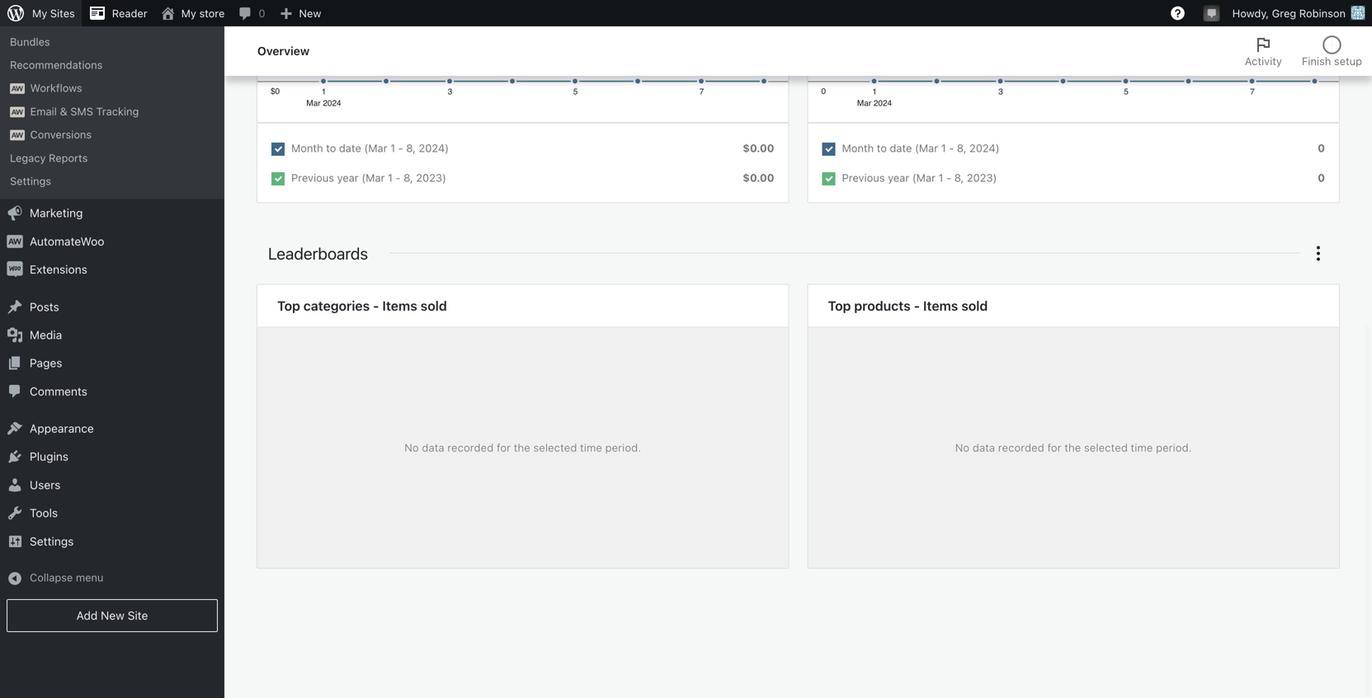 Task type: locate. For each thing, give the bounding box(es) containing it.
marketing link
[[0, 201, 224, 229]]

$0.00 inside checkbox
[[743, 173, 774, 186]]

2023) inside checkbox
[[416, 173, 446, 186]]

items right categories
[[382, 300, 417, 316]]

2 month to date (mar 1 - 8, 2024) from the left
[[842, 143, 1000, 156]]

year for 0
[[888, 173, 909, 186]]

no data recorded for the selected time period. for top products - items sold
[[955, 444, 1192, 456]]

1 horizontal spatial for
[[1048, 444, 1062, 456]]

previous for 0
[[842, 173, 885, 186]]

1 horizontal spatial month
[[842, 143, 874, 156]]

0 inside toolbar navigation
[[259, 7, 265, 19]]

1 $0.00 from the top
[[743, 143, 774, 156]]

appearance link
[[0, 417, 224, 445]]

extensions
[[30, 265, 87, 278]]

leaderboards
[[268, 245, 368, 265]]

0 horizontal spatial sold
[[421, 300, 447, 316]]

1 to from the left
[[326, 143, 336, 156]]

2 $0.00 from the top
[[743, 173, 774, 186]]

gift
[[10, 14, 28, 26]]

1 horizontal spatial sold
[[962, 300, 988, 316]]

$0.00 for month to date (mar 1 - 8, 2024)
[[743, 143, 774, 156]]

1 horizontal spatial 2023)
[[967, 173, 997, 186]]

sites
[[50, 7, 75, 19]]

items right products
[[923, 300, 958, 316]]

2 the from the left
[[1065, 444, 1081, 456]]

1 my from the left
[[32, 7, 47, 19]]

1 selected from the left
[[533, 444, 577, 456]]

1 horizontal spatial selected
[[1084, 444, 1128, 456]]

1 no data recorded for the selected time period. from the left
[[405, 444, 641, 456]]

1
[[390, 143, 395, 156], [941, 143, 946, 156], [388, 173, 393, 186], [939, 173, 944, 186]]

0 horizontal spatial period.
[[605, 444, 641, 456]]

0 horizontal spatial new
[[101, 611, 125, 625]]

1 horizontal spatial date
[[890, 143, 912, 156]]

tab list
[[1235, 26, 1372, 76]]

1 horizontal spatial recorded
[[998, 444, 1045, 456]]

settings link up 'marketing' link
[[0, 171, 224, 194]]

year
[[337, 173, 359, 186], [888, 173, 909, 186]]

0 horizontal spatial items
[[382, 300, 417, 316]]

2 period. from the left
[[1156, 444, 1192, 456]]

2 vertical spatial automatewoo element
[[10, 132, 25, 142]]

settings down tools at the left of the page
[[30, 537, 74, 550]]

2 no data recorded for the selected time period. from the left
[[955, 444, 1192, 456]]

selected
[[533, 444, 577, 456], [1084, 444, 1128, 456]]

data for top categories - items sold
[[422, 444, 444, 456]]

0 horizontal spatial no data recorded for the selected time period.
[[405, 444, 641, 456]]

1 recorded from the left
[[448, 444, 494, 456]]

&
[[60, 107, 67, 119]]

2 recorded from the left
[[998, 444, 1045, 456]]

0 horizontal spatial to
[[326, 143, 336, 156]]

1 vertical spatial settings link
[[0, 530, 224, 558]]

1 the from the left
[[514, 444, 530, 456]]

sms
[[70, 107, 93, 119]]

items for categories
[[382, 300, 417, 316]]

1 vertical spatial $0.00
[[743, 173, 774, 186]]

3 automatewoo element from the top
[[10, 132, 25, 142]]

0 vertical spatial $0.00
[[743, 143, 774, 156]]

2 no from the left
[[955, 444, 970, 456]]

1 horizontal spatial data
[[973, 444, 995, 456]]

0 horizontal spatial date
[[339, 143, 361, 156]]

automatewoo element
[[10, 85, 25, 96], [10, 108, 25, 119], [10, 132, 25, 142]]

conversions
[[30, 130, 92, 142]]

new
[[299, 7, 321, 19], [101, 611, 125, 625]]

choose which leaderboards to display and other settings image
[[1309, 245, 1329, 265]]

1 vertical spatial automatewoo element
[[10, 108, 25, 119]]

my
[[32, 7, 47, 19], [181, 7, 196, 19]]

0 horizontal spatial no
[[405, 444, 419, 456]]

2 items from the left
[[923, 300, 958, 316]]

1 period. from the left
[[605, 444, 641, 456]]

0 for month to date (mar 1 - 8, 2024)
[[1318, 143, 1325, 156]]

0 horizontal spatial my
[[32, 7, 47, 19]]

None checkbox
[[257, 165, 788, 194]]

previous
[[291, 173, 334, 186], [842, 173, 885, 186]]

no
[[405, 444, 419, 456], [955, 444, 970, 456]]

1 horizontal spatial previous year (mar 1 - 8, 2023)
[[842, 173, 997, 186]]

1 horizontal spatial time
[[1131, 444, 1153, 456]]

automatewoo element inside conversions link
[[10, 132, 25, 142]]

items for products
[[923, 300, 958, 316]]

1 horizontal spatial no
[[955, 444, 970, 456]]

my left store on the top
[[181, 7, 196, 19]]

1 vertical spatial settings
[[30, 537, 74, 550]]

0 horizontal spatial previous
[[291, 173, 334, 186]]

2 previous year (mar 1 - 8, 2023) from the left
[[842, 173, 997, 186]]

(mar
[[364, 143, 387, 156], [915, 143, 938, 156], [362, 173, 385, 186], [912, 173, 936, 186]]

previous year (mar 1 - 8, 2023) inside checkbox
[[291, 173, 446, 186]]

0 horizontal spatial for
[[497, 444, 511, 456]]

0 horizontal spatial 2024)
[[419, 143, 449, 156]]

1 horizontal spatial year
[[888, 173, 909, 186]]

1 horizontal spatial 2024)
[[970, 143, 1000, 156]]

1 automatewoo element from the top
[[10, 85, 25, 96]]

2 automatewoo element from the top
[[10, 108, 25, 119]]

items
[[382, 300, 417, 316], [923, 300, 958, 316]]

2023) for 0
[[967, 173, 997, 186]]

collapse
[[30, 574, 73, 586]]

0 horizontal spatial top
[[277, 300, 300, 316]]

0 horizontal spatial month
[[291, 143, 323, 156]]

0 horizontal spatial data
[[422, 444, 444, 456]]

date
[[339, 143, 361, 156], [890, 143, 912, 156]]

2 settings link from the top
[[0, 530, 224, 558]]

1 horizontal spatial month to date (mar 1 - 8, 2024)
[[842, 143, 1000, 156]]

1 inside checkbox
[[388, 173, 393, 186]]

site
[[128, 611, 148, 625]]

8, inside checkbox
[[404, 173, 413, 186]]

2 2024) from the left
[[970, 143, 1000, 156]]

$0.00 for previous year (mar 1 - 8, 2023)
[[743, 173, 774, 186]]

reader
[[112, 7, 147, 19]]

year inside checkbox
[[337, 173, 359, 186]]

new left site
[[101, 611, 125, 625]]

1 no from the left
[[405, 444, 419, 456]]

top
[[277, 300, 300, 316], [828, 300, 851, 316]]

1 2024) from the left
[[419, 143, 449, 156]]

0 vertical spatial new
[[299, 7, 321, 19]]

cards
[[31, 14, 60, 26]]

new inside toolbar navigation
[[299, 7, 321, 19]]

bundles link
[[0, 32, 224, 55]]

0 horizontal spatial time
[[580, 444, 602, 456]]

8,
[[406, 143, 416, 156], [957, 143, 967, 156], [404, 173, 413, 186], [954, 173, 964, 186]]

new up "overview"
[[299, 7, 321, 19]]

2 year from the left
[[888, 173, 909, 186]]

automatewoo element for workflows
[[10, 85, 25, 96]]

gift cards link
[[0, 8, 224, 32]]

0 vertical spatial automatewoo element
[[10, 85, 25, 96]]

1 horizontal spatial no data recorded for the selected time period.
[[955, 444, 1192, 456]]

0 vertical spatial settings link
[[0, 171, 224, 194]]

settings
[[10, 177, 51, 189], [30, 537, 74, 550]]

2 to from the left
[[877, 143, 887, 156]]

collapse menu button
[[0, 567, 224, 595]]

the
[[514, 444, 530, 456], [1065, 444, 1081, 456]]

1 time from the left
[[580, 444, 602, 456]]

0 link
[[231, 0, 272, 26]]

no data recorded for the selected time period.
[[405, 444, 641, 456], [955, 444, 1192, 456]]

time
[[580, 444, 602, 456], [1131, 444, 1153, 456]]

0 horizontal spatial recorded
[[448, 444, 494, 456]]

1 2023) from the left
[[416, 173, 446, 186]]

recorded
[[448, 444, 494, 456], [998, 444, 1045, 456]]

automatewoo element inside email & sms tracking link
[[10, 108, 25, 119]]

0 horizontal spatial the
[[514, 444, 530, 456]]

1 previous year (mar 1 - 8, 2023) from the left
[[291, 173, 446, 186]]

1 horizontal spatial new
[[299, 7, 321, 19]]

1 previous from the left
[[291, 173, 334, 186]]

2 2023) from the left
[[967, 173, 997, 186]]

automatewoo element left workflows on the left of the page
[[10, 85, 25, 96]]

finish setup
[[1302, 55, 1362, 67]]

tools link
[[0, 501, 224, 530]]

for for top categories - items sold
[[497, 444, 511, 456]]

categories
[[304, 300, 370, 316]]

recorded for top categories - items sold
[[448, 444, 494, 456]]

1 vertical spatial 0
[[1318, 143, 1325, 156]]

pages
[[30, 358, 62, 372]]

None checkbox
[[257, 135, 788, 165], [808, 135, 1339, 165], [808, 165, 1339, 194], [257, 135, 788, 165], [808, 135, 1339, 165], [808, 165, 1339, 194]]

1 month from the left
[[291, 143, 323, 156]]

automatewoo element left email
[[10, 108, 25, 119]]

automatewoo element for conversions
[[10, 132, 25, 142]]

1 horizontal spatial period.
[[1156, 444, 1192, 456]]

settings link up collapse menu dropdown button at the left bottom of the page
[[0, 530, 224, 558]]

0 horizontal spatial 2023)
[[416, 173, 446, 186]]

data for top products - items sold
[[973, 444, 995, 456]]

posts link
[[0, 295, 224, 323]]

previous inside checkbox
[[291, 173, 334, 186]]

1 top from the left
[[277, 300, 300, 316]]

bundles
[[10, 37, 50, 49]]

2 top from the left
[[828, 300, 851, 316]]

0 horizontal spatial month to date (mar 1 - 8, 2024)
[[291, 143, 449, 156]]

1 horizontal spatial previous
[[842, 173, 885, 186]]

marketing
[[30, 208, 83, 222]]

sold
[[421, 300, 447, 316], [962, 300, 988, 316]]

year for $0.00
[[337, 173, 359, 186]]

1 items from the left
[[382, 300, 417, 316]]

settings down "legacy"
[[10, 177, 51, 189]]

data
[[422, 444, 444, 456], [973, 444, 995, 456]]

0 vertical spatial 0
[[259, 7, 265, 19]]

automatewoo element inside workflows link
[[10, 85, 25, 96]]

tracking
[[96, 107, 139, 119]]

1 for from the left
[[497, 444, 511, 456]]

0 horizontal spatial previous year (mar 1 - 8, 2023)
[[291, 173, 446, 186]]

legacy reports link
[[0, 148, 224, 171]]

0 horizontal spatial selected
[[533, 444, 577, 456]]

2 selected from the left
[[1084, 444, 1128, 456]]

2024) for 0
[[970, 143, 1000, 156]]

2 for from the left
[[1048, 444, 1062, 456]]

top left categories
[[277, 300, 300, 316]]

posts
[[30, 302, 59, 315]]

previous year (mar 1 - 8, 2023)
[[291, 173, 446, 186], [842, 173, 997, 186]]

products
[[854, 300, 911, 316]]

2 date from the left
[[890, 143, 912, 156]]

0
[[259, 7, 265, 19], [1318, 143, 1325, 156], [1318, 173, 1325, 186]]

my right gift
[[32, 7, 47, 19]]

period.
[[605, 444, 641, 456], [1156, 444, 1192, 456]]

1 data from the left
[[422, 444, 444, 456]]

top left products
[[828, 300, 851, 316]]

$0.00
[[743, 143, 774, 156], [743, 173, 774, 186]]

settings link
[[0, 171, 224, 194], [0, 530, 224, 558]]

1 year from the left
[[337, 173, 359, 186]]

1 horizontal spatial the
[[1065, 444, 1081, 456]]

1 horizontal spatial items
[[923, 300, 958, 316]]

1 month to date (mar 1 - 8, 2024) from the left
[[291, 143, 449, 156]]

reader link
[[82, 0, 154, 26]]

appearance
[[30, 424, 94, 437]]

users link
[[0, 473, 224, 501]]

2 sold from the left
[[962, 300, 988, 316]]

1 date from the left
[[339, 143, 361, 156]]

-
[[398, 143, 403, 156], [949, 143, 954, 156], [396, 173, 401, 186], [946, 173, 951, 186], [373, 300, 379, 316], [914, 300, 920, 316]]

1 horizontal spatial to
[[877, 143, 887, 156]]

month for 0
[[842, 143, 874, 156]]

automatewoo element up "legacy"
[[10, 132, 25, 142]]

my for my sites
[[32, 7, 47, 19]]

activity
[[1245, 55, 1282, 67]]

month
[[291, 143, 323, 156], [842, 143, 874, 156]]

2024)
[[419, 143, 449, 156], [970, 143, 1000, 156]]

0 horizontal spatial year
[[337, 173, 359, 186]]

2023) for $0.00
[[416, 173, 446, 186]]

no for top categories - items sold
[[405, 444, 419, 456]]

legacy reports
[[10, 153, 88, 166]]

1 horizontal spatial top
[[828, 300, 851, 316]]

2 vertical spatial 0
[[1318, 173, 1325, 186]]

1 horizontal spatial my
[[181, 7, 196, 19]]

to
[[326, 143, 336, 156], [877, 143, 887, 156]]

2 month from the left
[[842, 143, 874, 156]]

recorded for top products - items sold
[[998, 444, 1045, 456]]

overview
[[257, 44, 310, 58]]

2 time from the left
[[1131, 444, 1153, 456]]

2 data from the left
[[973, 444, 995, 456]]

email & sms tracking link
[[0, 101, 224, 125]]

sold for top categories - items sold
[[421, 300, 447, 316]]

- inside checkbox
[[396, 173, 401, 186]]

2 my from the left
[[181, 7, 196, 19]]

1 sold from the left
[[421, 300, 447, 316]]

2 previous from the left
[[842, 173, 885, 186]]

my sites
[[32, 7, 75, 19]]



Task type: vqa. For each thing, say whether or not it's contained in the screenshot.
top New
yes



Task type: describe. For each thing, give the bounding box(es) containing it.
comments link
[[0, 379, 224, 408]]

plugins link
[[0, 445, 224, 473]]

none checkbox containing previous year (mar 1 - 8, 2023)
[[257, 165, 788, 194]]

comments
[[30, 386, 87, 400]]

top for top categories - items sold
[[277, 300, 300, 316]]

previous year (mar 1 - 8, 2023) for $0.00
[[291, 173, 446, 186]]

for for top products - items sold
[[1048, 444, 1062, 456]]

2024) for $0.00
[[419, 143, 449, 156]]

reports
[[49, 153, 88, 166]]

add new site
[[76, 611, 148, 625]]

toolbar navigation
[[0, 0, 1372, 30]]

no for top products - items sold
[[955, 444, 970, 456]]

top categories - items sold
[[277, 300, 447, 316]]

notification image
[[1205, 6, 1219, 19]]

time for top products - items sold
[[1131, 444, 1153, 456]]

gift cards
[[10, 14, 60, 26]]

to for 0
[[877, 143, 887, 156]]

month to date (mar 1 - 8, 2024) for $0.00
[[291, 143, 449, 156]]

media link
[[0, 323, 224, 351]]

pages link
[[0, 351, 224, 379]]

new link
[[272, 0, 328, 26]]

month for $0.00
[[291, 143, 323, 156]]

sold for top products - items sold
[[962, 300, 988, 316]]

tab list containing activity
[[1235, 26, 1372, 76]]

collapse menu
[[30, 574, 104, 586]]

previous year (mar 1 - 8, 2023) for 0
[[842, 173, 997, 186]]

extensions link
[[0, 257, 224, 286]]

the for top categories - items sold
[[514, 444, 530, 456]]

automatewoo element for email & sms tracking
[[10, 108, 25, 119]]

add
[[76, 611, 98, 625]]

top products - items sold
[[828, 300, 988, 316]]

the for top products - items sold
[[1065, 444, 1081, 456]]

setup
[[1334, 55, 1362, 67]]

date for 0
[[890, 143, 912, 156]]

top for top products - items sold
[[828, 300, 851, 316]]

workflows
[[30, 83, 82, 96]]

add new site link
[[7, 602, 218, 635]]

recommendations
[[10, 60, 103, 73]]

date for $0.00
[[339, 143, 361, 156]]

previous for $0.00
[[291, 173, 334, 186]]

activity button
[[1235, 26, 1292, 76]]

howdy,
[[1233, 7, 1269, 19]]

to for $0.00
[[326, 143, 336, 156]]

finish
[[1302, 55, 1331, 67]]

email & sms tracking
[[30, 107, 139, 119]]

0 for previous year (mar 1 - 8, 2023)
[[1318, 173, 1325, 186]]

selected for top products - items sold
[[1084, 444, 1128, 456]]

tools
[[30, 508, 58, 522]]

period. for top products - items sold
[[1156, 444, 1192, 456]]

legacy
[[10, 153, 46, 166]]

1 vertical spatial new
[[101, 611, 125, 625]]

menu
[[76, 574, 104, 586]]

plugins
[[30, 452, 69, 466]]

workflows link
[[0, 78, 224, 101]]

recommendations link
[[0, 55, 224, 78]]

media
[[30, 330, 62, 344]]

robinson
[[1299, 7, 1346, 19]]

no data recorded for the selected time period. for top categories - items sold
[[405, 444, 641, 456]]

conversions link
[[0, 125, 224, 148]]

automatewoo
[[30, 236, 104, 250]]

(mar inside checkbox
[[362, 173, 385, 186]]

month to date (mar 1 - 8, 2024) for 0
[[842, 143, 1000, 156]]

email
[[30, 107, 57, 119]]

howdy, greg robinson
[[1233, 7, 1346, 19]]

my store link
[[154, 0, 231, 26]]

1 settings link from the top
[[0, 171, 224, 194]]

greg
[[1272, 7, 1297, 19]]

my sites link
[[0, 0, 82, 26]]

time for top categories - items sold
[[580, 444, 602, 456]]

store
[[199, 7, 225, 19]]

0 vertical spatial settings
[[10, 177, 51, 189]]

automatewoo link
[[0, 229, 224, 257]]

selected for top categories - items sold
[[533, 444, 577, 456]]

my for my store
[[181, 7, 196, 19]]

finish setup button
[[1292, 26, 1372, 76]]

my store
[[181, 7, 225, 19]]

period. for top categories - items sold
[[605, 444, 641, 456]]

users
[[30, 480, 61, 494]]



